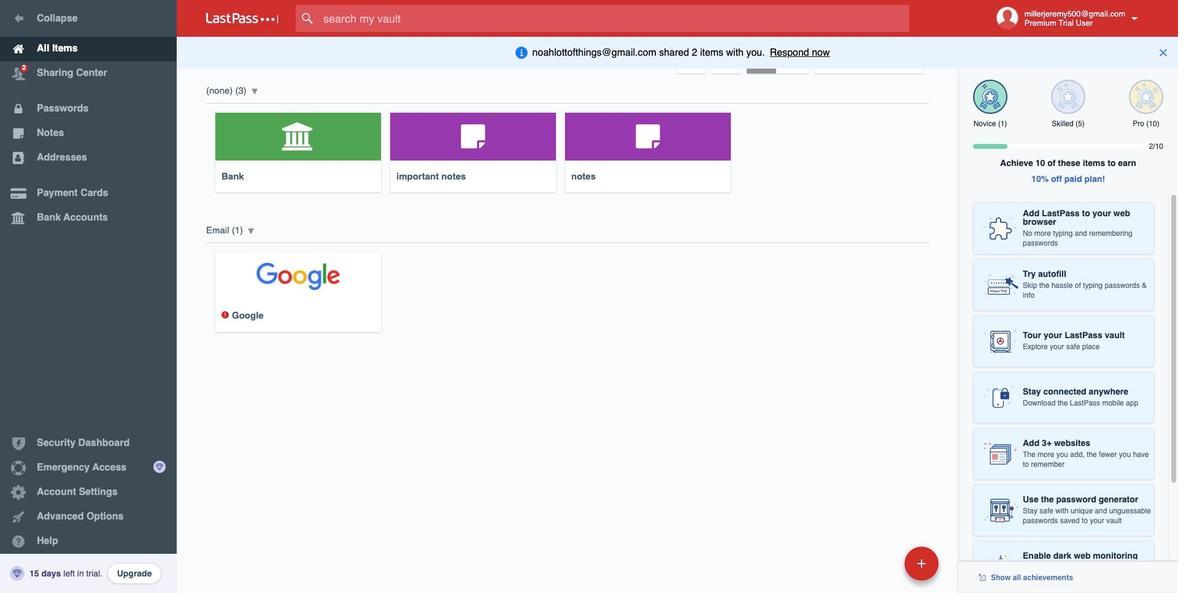 Task type: locate. For each thing, give the bounding box(es) containing it.
Search search field
[[296, 5, 933, 32]]

search my vault text field
[[296, 5, 933, 32]]

vault options navigation
[[177, 37, 958, 74]]



Task type: vqa. For each thing, say whether or not it's contained in the screenshot.
the 'caret right' image
no



Task type: describe. For each thing, give the bounding box(es) containing it.
new item element
[[820, 547, 943, 582]]

main navigation navigation
[[0, 0, 177, 594]]

new item navigation
[[820, 544, 946, 594]]

lastpass image
[[206, 13, 279, 24]]



